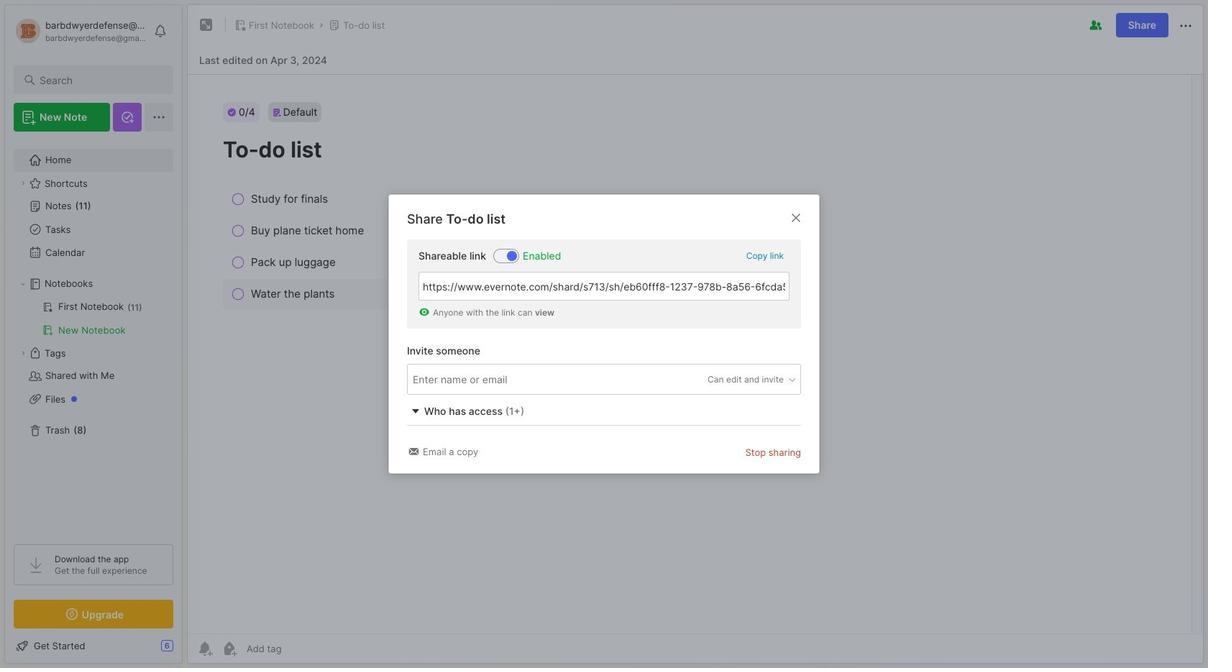 Task type: locate. For each thing, give the bounding box(es) containing it.
Search text field
[[40, 73, 160, 87]]

close image
[[788, 209, 805, 226]]

tree inside main element
[[5, 140, 182, 531]]

group
[[14, 296, 173, 342]]

Add tag field
[[411, 372, 584, 387]]

none search field inside main element
[[40, 71, 160, 88]]

add tag image
[[221, 640, 238, 657]]

tree
[[5, 140, 182, 531]]

None search field
[[40, 71, 160, 88]]

group inside main element
[[14, 296, 173, 342]]



Task type: describe. For each thing, give the bounding box(es) containing it.
shared link switcher image
[[507, 251, 517, 261]]

note window element
[[187, 4, 1204, 664]]

Note Editor text field
[[188, 74, 1203, 634]]

Select permission field
[[680, 373, 798, 386]]

add a reminder image
[[196, 640, 214, 657]]

main element
[[0, 0, 187, 668]]

expand tags image
[[19, 349, 27, 357]]

Shared URL text field
[[419, 272, 790, 301]]

expand note image
[[198, 17, 215, 34]]

expand notebooks image
[[19, 280, 27, 288]]



Task type: vqa. For each thing, say whether or not it's contained in the screenshot.
notebooks link
no



